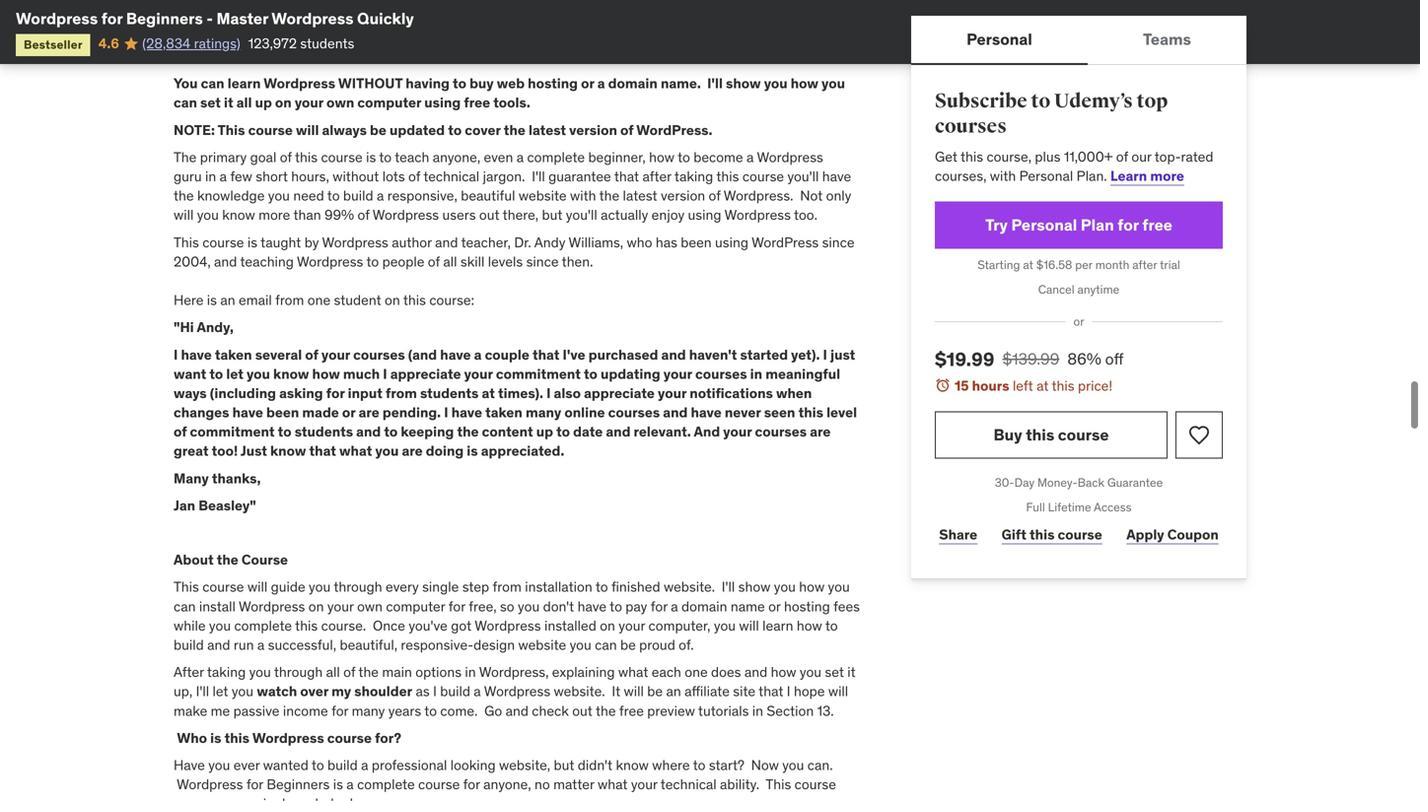 Task type: locate. For each thing, give the bounding box(es) containing it.
beginners up 123,972 students
[[270, 1, 337, 19]]

2 horizontal spatial all
[[443, 253, 457, 271]]

my
[[332, 683, 351, 701]]

or up the 86%
[[1074, 314, 1084, 329]]

1 horizontal spatial domain
[[682, 598, 727, 616]]

never inside the wordpress for beginners - a complete guide to wordpress! in 2023, it's never been easier to build a fantastic, responsive website that looks great on computers, tablets, and mobile phones. you can learn wordpress without having to buy web hosting or a domain name.  i'll show you how you can set it all up on your own computer using free tools. note: this course will always be updated to cover the latest version of wordpress. the primary goal of this course is to teach anyone, even a complete beginner, how to become a wordpress guru in a few short hours, without lots of technical jargon.  i'll guarantee that after taking this course you'll have the knowledge you need to build a responsive, beautiful website with the latest version of wordpress.  not only will you know more than 99% of wordpress users out there, but you'll actually enjoy using wordpress too.
[[253, 28, 289, 46]]

or inside the wordpress for beginners - a complete guide to wordpress! in 2023, it's never been easier to build a fantastic, responsive website that looks great on computers, tablets, and mobile phones. you can learn wordpress without having to buy web hosting or a domain name.  i'll show you how you can set it all up on your own computer using free tools. note: this course will always be updated to cover the latest version of wordpress. the primary goal of this course is to teach anyone, even a complete beginner, how to become a wordpress guru in a few short hours, without lots of technical jargon.  i'll guarantee that after taking this course you'll have the knowledge you need to build a responsive, beautiful website with the latest version of wordpress.  not only will you know more than 99% of wordpress users out there, but you'll actually enjoy using wordpress too.
[[581, 75, 594, 92]]

wishlist image
[[1187, 424, 1211, 447]]

0 horizontal spatial taking
[[207, 664, 246, 682]]

have down (including
[[232, 404, 263, 422]]

just
[[830, 346, 855, 364]]

0 vertical spatial let
[[226, 365, 243, 383]]

that inside the as i build a wordpress website.  it will be an affiliate site that i hope will make me passive income for many years to come.  go and check out the free preview tutorials in section 13.
[[759, 683, 783, 701]]

out down beautiful
[[479, 206, 500, 224]]

have
[[822, 168, 851, 185], [181, 346, 212, 364], [440, 346, 471, 364], [232, 404, 263, 422], [451, 404, 482, 422], [691, 404, 722, 422], [578, 598, 607, 616]]

0 vertical spatial own
[[327, 94, 354, 112]]

0 horizontal spatial it
[[224, 94, 233, 112]]

0 horizontal spatial set
[[200, 94, 221, 112]]

as i build a wordpress website.  it will be an affiliate site that i hope will make me passive income for many years to come.  go and check out the free preview tutorials in section 13.
[[174, 683, 848, 720]]

hosting right 'web' at the left top of page
[[528, 75, 578, 92]]

have up only
[[822, 168, 851, 185]]

the inside '"hi andy, i have taken several of your courses (and have a couple that i've purchased and haven't started yet). i just want to let you know how much i appreciate your commitment to updating your courses in meaningful ways (including asking for input from students at times). i also appreciate your notifications when changes have been made or are pending. i have taken many online courses and have never seen this level of commitment to students and to keeping the content up to date and relevant. and your courses are great too! just know that what you are doing is appreciated. many thanks, jan beasley"'
[[457, 423, 479, 441]]

0 vertical spatial anyone,
[[433, 148, 480, 166]]

this inside the wordpress for beginners - a complete guide to wordpress! in 2023, it's never been easier to build a fantastic, responsive website that looks great on computers, tablets, and mobile phones. you can learn wordpress without having to buy web hosting or a domain name.  i'll show you how you can set it all up on your own computer using free tools. note: this course will always be updated to cover the latest version of wordpress. the primary goal of this course is to teach anyone, even a complete beginner, how to become a wordpress guru in a few short hours, without lots of technical jargon.  i'll guarantee that after taking this course you'll have the knowledge you need to build a responsive, beautiful website with the latest version of wordpress.  not only will you know more than 99% of wordpress users out there, but you'll actually enjoy using wordpress too.
[[218, 121, 245, 139]]

without having
[[338, 75, 450, 92]]

1 horizontal spatial version
[[661, 187, 705, 205]]

1 horizontal spatial free
[[619, 702, 644, 720]]

set up hope
[[825, 664, 844, 682]]

0 horizontal spatial never
[[253, 28, 289, 46]]

0 vertical spatial never
[[253, 28, 289, 46]]

great up the many
[[174, 443, 209, 460]]

will left the 'always'
[[296, 121, 319, 139]]

taught
[[261, 234, 301, 251]]

0 horizontal spatial more
[[258, 206, 290, 224]]

0 horizontal spatial from
[[275, 291, 304, 309]]

1 horizontal spatial hosting
[[784, 598, 830, 616]]

have right (and
[[440, 346, 471, 364]]

using left wordpress
[[715, 234, 749, 251]]

complete down professional
[[357, 776, 415, 794]]

0 horizontal spatial be
[[370, 121, 386, 139]]

what inside "who is this wordpress course for? have you ever wanted to build a professional looking website, but didn't know where to start?  now you can. wordpress for beginners is a complete course for anyone, no matter what your technical ability.  this course assumes no prior knowledge!"
[[598, 776, 628, 794]]

and right go
[[506, 702, 529, 720]]

1 vertical spatial anyone,
[[483, 776, 531, 794]]

and inside the as i build a wordpress website.  it will be an affiliate site that i hope will make me passive income for many years to come.  go and check out the free preview tutorials in section 13.
[[506, 702, 529, 720]]

1 horizontal spatial no
[[535, 776, 550, 794]]

0 vertical spatial an
[[220, 291, 235, 309]]

1 horizontal spatial taken
[[485, 404, 523, 422]]

1 vertical spatial version
[[661, 187, 705, 205]]

a down design
[[474, 683, 481, 701]]

how inside '"hi andy, i have taken several of your courses (and have a couple that i've purchased and haven't started yet). i just want to let you know how much i appreciate your commitment to updating your courses in meaningful ways (including asking for input from students at times). i also appreciate your notifications when changes have been made or are pending. i have taken many online courses and have never seen this level of commitment to students and to keeping the content up to date and relevant. and your courses are great too! just know that what you are doing is appreciated. many thanks, jan beasley"'
[[312, 365, 340, 383]]

this down become
[[716, 168, 739, 185]]

1 vertical spatial latest
[[623, 187, 657, 205]]

many
[[526, 404, 561, 422], [352, 702, 385, 720]]

in inside after taking you through all of the main options in wordpress, explaining what each one does and how you set it up, i'll let you
[[465, 664, 476, 682]]

0 vertical spatial since
[[822, 234, 855, 251]]

now
[[751, 757, 779, 775]]

- inside the wordpress for beginners - a complete guide to wordpress! in 2023, it's never been easier to build a fantastic, responsive website that looks great on computers, tablets, and mobile phones. you can learn wordpress without having to buy web hosting or a domain name.  i'll show you how you can set it all up on your own computer using free tools. note: this course will always be updated to cover the latest version of wordpress. the primary goal of this course is to teach anyone, even a complete beginner, how to become a wordpress guru in a few short hours, without lots of technical jargon.  i'll guarantee that after taking this course you'll have the knowledge you need to build a responsive, beautiful website with the latest version of wordpress.  not only will you know more than 99% of wordpress users out there, but you'll actually enjoy using wordpress too.
[[340, 1, 346, 19]]

1 vertical spatial all
[[443, 253, 457, 271]]

looking
[[450, 757, 496, 775]]

technical inside "who is this wordpress course for? have you ever wanted to build a professional looking website, but didn't know where to start?  now you can. wordpress for beginners is a complete course for anyone, no matter what your technical ability.  this course assumes no prior knowledge!"
[[661, 776, 717, 794]]

a left 'few'
[[220, 168, 227, 185]]

to up lots
[[379, 148, 392, 166]]

learn inside about the course this course will guide you through every single step from installation to finished website.  i'll show you how you can install wordpress on your own computer for free, so you don't have to pay for a domain name or hosting fees while you complete this course.  once you've got wordpress installed on your computer, you will learn how to build and run a successful, beautiful, responsive-design website you can be proud of.
[[763, 617, 793, 635]]

but inside the wordpress for beginners - a complete guide to wordpress! in 2023, it's never been easier to build a fantastic, responsive website that looks great on computers, tablets, and mobile phones. you can learn wordpress without having to buy web hosting or a domain name.  i'll show you how you can set it all up on your own computer using free tools. note: this course will always be updated to cover the latest version of wordpress. the primary goal of this course is to teach anyone, even a complete beginner, how to become a wordpress guru in a few short hours, without lots of technical jargon.  i'll guarantee that after taking this course you'll have the knowledge you need to build a responsive, beautiful website with the latest version of wordpress.  not only will you know more than 99% of wordpress users out there, but you'll actually enjoy using wordpress too.
[[542, 206, 563, 224]]

computer inside the wordpress for beginners - a complete guide to wordpress! in 2023, it's never been easier to build a fantastic, responsive website that looks great on computers, tablets, and mobile phones. you can learn wordpress without having to buy web hosting or a domain name.  i'll show you how you can set it all up on your own computer using free tools. note: this course will always be updated to cover the latest version of wordpress. the primary goal of this course is to teach anyone, even a complete beginner, how to become a wordpress guru in a few short hours, without lots of technical jargon.  i'll guarantee that after taking this course you'll have the knowledge you need to build a responsive, beautiful website with the latest version of wordpress.  not only will you know more than 99% of wordpress users out there, but you'll actually enjoy using wordpress too.
[[357, 94, 421, 112]]

be inside the as i build a wordpress website.  it will be an affiliate site that i hope will make me passive income for many years to come.  go and check out the free preview tutorials in section 13.
[[647, 683, 663, 701]]

but left you'll at left
[[542, 206, 563, 224]]

of inside this course is taught by wordpress author and teacher, dr. andy williams, who has been using wordpress since 2004, and teaching wordpress to people of all skill levels since then.
[[428, 253, 440, 271]]

1 horizontal spatial through
[[334, 579, 382, 596]]

doing
[[426, 443, 464, 460]]

have up installed
[[578, 598, 607, 616]]

1 horizontal spatial after
[[1132, 257, 1157, 273]]

in down started
[[750, 365, 762, 383]]

0 vertical spatial many
[[526, 404, 561, 422]]

1 horizontal spatial an
[[666, 683, 681, 701]]

people
[[382, 253, 425, 271]]

or down input
[[342, 404, 356, 422]]

teams
[[1143, 29, 1191, 49]]

2 vertical spatial all
[[326, 664, 340, 682]]

taken
[[215, 346, 252, 364], [485, 404, 523, 422]]

been down asking
[[266, 404, 299, 422]]

courses inside subscribe to udemy's top courses
[[935, 115, 1007, 139]]

0 horizontal spatial out
[[479, 206, 500, 224]]

much
[[343, 365, 380, 383]]

for inside the wordpress for beginners - a complete guide to wordpress! in 2023, it's never been easier to build a fantastic, responsive website that looks great on computers, tablets, and mobile phones. you can learn wordpress without having to buy web hosting or a domain name.  i'll show you how you can set it all up on your own computer using free tools. note: this course will always be updated to cover the latest version of wordpress. the primary goal of this course is to teach anyone, even a complete beginner, how to become a wordpress guru in a few short hours, without lots of technical jargon.  i'll guarantee that after taking this course you'll have the knowledge you need to build a responsive, beautiful website with the latest version of wordpress.  not only will you know more than 99% of wordpress users out there, but you'll actually enjoy using wordpress too.
[[248, 1, 267, 19]]

an inside the as i build a wordpress website.  it will be an affiliate site that i hope will make me passive income for many years to come.  go and check out the free preview tutorials in section 13.
[[666, 683, 681, 701]]

build down without
[[343, 187, 373, 205]]

taking inside the wordpress for beginners - a complete guide to wordpress! in 2023, it's never been easier to build a fantastic, responsive website that looks great on computers, tablets, and mobile phones. you can learn wordpress without having to buy web hosting or a domain name.  i'll show you how you can set it all up on your own computer using free tools. note: this course will always be updated to cover the latest version of wordpress. the primary goal of this course is to teach anyone, even a complete beginner, how to become a wordpress guru in a few short hours, without lots of technical jargon.  i'll guarantee that after taking this course you'll have the knowledge you need to build a responsive, beautiful website with the latest version of wordpress.  not only will you know more than 99% of wordpress users out there, but you'll actually enjoy using wordpress too.
[[675, 168, 713, 185]]

one left the student
[[307, 291, 331, 309]]

off
[[1105, 349, 1124, 369]]

appreciate down updating
[[584, 385, 655, 402]]

0 horizontal spatial are
[[359, 404, 379, 422]]

show inside about the course this course will guide you through every single step from installation to finished website.  i'll show you how you can install wordpress on your own computer for free, so you don't have to pay for a domain name or hosting fees while you complete this course.  once you've got wordpress installed on your computer, you will learn how to build and run a successful, beautiful, responsive-design website you can be proud of.
[[738, 579, 771, 596]]

courses
[[935, 115, 1007, 139], [353, 346, 405, 364], [695, 365, 747, 383], [608, 404, 660, 422], [755, 423, 807, 441]]

for right pay
[[651, 598, 668, 616]]

through inside after taking you through all of the main options in wordpress, explaining what each one does and how you set it up, i'll let you
[[274, 664, 323, 682]]

coupon
[[1167, 526, 1219, 544]]

on
[[738, 28, 754, 46], [385, 291, 400, 309], [308, 598, 324, 616], [600, 617, 615, 635]]

all left the up on
[[236, 94, 252, 112]]

0 horizontal spatial complete
[[234, 617, 292, 635]]

0 horizontal spatial -
[[206, 8, 213, 29]]

taken up "content" in the bottom of the page
[[485, 404, 523, 422]]

know inside the wordpress for beginners - a complete guide to wordpress! in 2023, it's never been easier to build a fantastic, responsive website that looks great on computers, tablets, and mobile phones. you can learn wordpress without having to buy web hosting or a domain name.  i'll show you how you can set it all up on your own computer using free tools. note: this course will always be updated to cover the latest version of wordpress. the primary goal of this course is to teach anyone, even a complete beginner, how to become a wordpress guru in a few short hours, without lots of technical jargon.  i'll guarantee that after taking this course you'll have the knowledge you need to build a responsive, beautiful website with the latest version of wordpress.  not only will you know more than 99% of wordpress users out there, but you'll actually enjoy using wordpress too.
[[222, 206, 255, 224]]

this right 'buy'
[[1026, 425, 1055, 445]]

level
[[827, 404, 857, 422]]

the inside the as i build a wordpress website.  it will be an affiliate site that i hope will make me passive income for many years to come.  go and check out the free preview tutorials in section 13.
[[596, 702, 616, 720]]

through inside about the course this course will guide you through every single step from installation to finished website.  i'll show you how you can install wordpress on your own computer for free, so you don't have to pay for a domain name or hosting fees while you complete this course.  once you've got wordpress installed on your computer, you will learn how to build and run a successful, beautiful, responsive-design website you can be proud of.
[[334, 579, 382, 596]]

complete
[[234, 617, 292, 635], [357, 776, 415, 794]]

this down when
[[798, 404, 823, 422]]

at inside starting at $16.58 per month after trial cancel anytime
[[1023, 257, 1033, 273]]

0 vertical spatial learn
[[228, 75, 261, 92]]

this inside "who is this wordpress course for? have you ever wanted to build a professional looking website, but didn't know where to start?  now you can. wordpress for beginners is a complete course for anyone, no matter what your technical ability.  this course assumes no prior knowledge!"
[[766, 776, 791, 794]]

in inside the as i build a wordpress website.  it will be an affiliate site that i hope will make me passive income for many years to come.  go and check out the free preview tutorials in section 13.
[[752, 702, 763, 720]]

0 vertical spatial through
[[334, 579, 382, 596]]

and inside the wordpress for beginners - a complete guide to wordpress! in 2023, it's never been easier to build a fantastic, responsive website that looks great on computers, tablets, and mobile phones. you can learn wordpress without having to buy web hosting or a domain name.  i'll show you how you can set it all up on your own computer using free tools. note: this course will always be updated to cover the latest version of wordpress. the primary goal of this course is to teach anyone, even a complete beginner, how to become a wordpress guru in a few short hours, without lots of technical jargon.  i'll guarantee that after taking this course you'll have the knowledge you need to build a responsive, beautiful website with the latest version of wordpress.  not only will you know more than 99% of wordpress users out there, but you'll actually enjoy using wordpress too.
[[227, 47, 252, 65]]

taking down become
[[675, 168, 713, 185]]

about the course this course will guide you through every single step from installation to finished website.  i'll show you how you can install wordpress on your own computer for free, so you don't have to pay for a domain name or hosting fees while you complete this course.  once you've got wordpress installed on your computer, you will learn how to build and run a successful, beautiful, responsive-design website you can be proud of.
[[174, 551, 860, 654]]

the up actually
[[599, 187, 620, 205]]

1 horizontal spatial one
[[685, 664, 708, 682]]

enjoy
[[652, 206, 685, 224]]

to right up
[[556, 423, 570, 441]]

1 vertical spatial but
[[554, 757, 574, 775]]

what down didn't
[[598, 776, 628, 794]]

of down teach
[[408, 168, 420, 185]]

want
[[174, 365, 206, 383]]

here is an email from one student on this course:
[[174, 291, 474, 309]]

1 vertical spatial out
[[572, 702, 593, 720]]

this down now
[[766, 776, 791, 794]]

1 vertical spatial never
[[725, 404, 761, 422]]

are down input
[[359, 404, 379, 422]]

your right the up on
[[295, 94, 323, 112]]

know right didn't
[[616, 757, 649, 775]]

try personal plan for free
[[985, 215, 1173, 235]]

0 vertical spatial computer
[[357, 94, 421, 112]]

all
[[236, 94, 252, 112], [443, 253, 457, 271], [326, 664, 340, 682]]

knowledge!
[[282, 796, 353, 802]]

complete up and run
[[234, 617, 292, 635]]

0 vertical spatial students
[[300, 34, 354, 52]]

1 horizontal spatial be
[[620, 637, 636, 654]]

1 vertical spatial commitment
[[190, 423, 275, 441]]

1 vertical spatial let
[[213, 683, 228, 701]]

0 vertical spatial show
[[726, 75, 761, 92]]

that
[[631, 28, 658, 46], [614, 168, 639, 185], [533, 346, 560, 364], [309, 443, 336, 460], [759, 683, 783, 701]]

but
[[542, 206, 563, 224], [554, 757, 574, 775]]

great inside the wordpress for beginners - a complete guide to wordpress! in 2023, it's never been easier to build a fantastic, responsive website that looks great on computers, tablets, and mobile phones. you can learn wordpress without having to buy web hosting or a domain name.  i'll show you how you can set it all up on your own computer using free tools. note: this course will always be updated to cover the latest version of wordpress. the primary goal of this course is to teach anyone, even a complete beginner, how to become a wordpress guru in a few short hours, without lots of technical jargon.  i'll guarantee that after taking this course you'll have the knowledge you need to build a responsive, beautiful website with the latest version of wordpress.  not only will you know more than 99% of wordpress users out there, but you'll actually enjoy using wordpress too.
[[700, 28, 735, 46]]

2 vertical spatial free
[[619, 702, 644, 720]]

0 vertical spatial commitment
[[496, 365, 581, 383]]

0 horizontal spatial no
[[231, 796, 247, 802]]

1 horizontal spatial from
[[386, 385, 417, 402]]

1 horizontal spatial are
[[402, 443, 423, 460]]

own inside about the course this course will guide you through every single step from installation to finished website.  i'll show you how you can install wordpress on your own computer for free, so you don't have to pay for a domain name or hosting fees while you complete this course.  once you've got wordpress installed on your computer, you will learn how to build and run a successful, beautiful, responsive-design website you can be proud of.
[[357, 598, 383, 616]]

course,
[[987, 148, 1032, 165]]

"hi andy, i have taken several of your courses (and have a couple that i've purchased and haven't started yet). i just want to let you know how much i appreciate your commitment to updating your courses in meaningful ways (including asking for input from students at times). i also appreciate your notifications when changes have been made or are pending. i have taken many online courses and have never seen this level of commitment to students and to keeping the content up to date and relevant. and your courses are great too! just know that what you are doing is appreciated. many thanks, jan beasley"
[[174, 319, 857, 515]]

the inside after taking you through all of the main options in wordpress, explaining what each one does and how you set it up, i'll let you
[[358, 664, 379, 682]]

is up the knowledge!
[[333, 776, 343, 794]]

ratings)
[[194, 34, 240, 52]]

1 horizontal spatial great
[[700, 28, 735, 46]]

2 vertical spatial from
[[493, 579, 522, 596]]

0 horizontal spatial commitment
[[190, 423, 275, 441]]

this inside get this course, plus 11,000+ of our top-rated courses, with personal plan.
[[961, 148, 983, 165]]

also
[[554, 385, 581, 402]]

using right enjoy
[[688, 206, 721, 224]]

who is this wordpress course for? have you ever wanted to build a professional looking website, but didn't know where to start?  now you can. wordpress for beginners is a complete course for anyone, no matter what your technical ability.  this course assumes no prior knowledge!
[[174, 730, 836, 802]]

2 horizontal spatial are
[[810, 423, 831, 441]]

- for master
[[206, 8, 213, 29]]

1 horizontal spatial many
[[526, 404, 561, 422]]

what
[[339, 443, 372, 460], [618, 664, 648, 682], [598, 776, 628, 794]]

0 vertical spatial personal
[[967, 29, 1032, 49]]

of left our
[[1116, 148, 1128, 165]]

or inside '"hi andy, i have taken several of your courses (and have a couple that i've purchased and haven't started yet). i just want to let you know how much i appreciate your commitment to updating your courses in meaningful ways (including asking for input from students at times). i also appreciate your notifications when changes have been made or are pending. i have taken many online courses and have never seen this level of commitment to students and to keeping the content up to date and relevant. and your courses are great too! just know that what you are doing is appreciated. many thanks, jan beasley"'
[[342, 404, 356, 422]]

been inside '"hi andy, i have taken several of your courses (and have a couple that i've purchased and haven't started yet). i just want to let you know how much i appreciate your commitment to updating your courses in meaningful ways (including asking for input from students at times). i also appreciate your notifications when changes have been made or are pending. i have taken many online courses and have never seen this level of commitment to students and to keeping the content up to date and relevant. and your courses are great too! just know that what you are doing is appreciated. many thanks, jan beasley"'
[[266, 404, 299, 422]]

will
[[296, 121, 319, 139], [174, 206, 194, 224], [247, 579, 267, 596], [739, 617, 759, 635], [624, 683, 644, 701], [828, 683, 848, 701]]

1 vertical spatial no
[[231, 796, 247, 802]]

of inside after taking you through all of the main options in wordpress, explaining what each one does and how you set it up, i'll let you
[[343, 664, 355, 682]]

1 horizontal spatial technical
[[661, 776, 717, 794]]

this inside about the course this course will guide you through every single step from installation to finished website.  i'll show you how you can install wordpress on your own computer for free, so you don't have to pay for a domain name or hosting fees while you complete this course.  once you've got wordpress installed on your computer, you will learn how to build and run a successful, beautiful, responsive-design website you can be proud of.
[[174, 579, 199, 596]]

2 horizontal spatial at
[[1037, 377, 1049, 395]]

wordpress for beginners - master wordpress quickly
[[16, 8, 414, 29]]

this
[[218, 121, 245, 139], [174, 234, 199, 251], [174, 579, 199, 596], [766, 776, 791, 794]]

no
[[535, 776, 550, 794], [231, 796, 247, 802]]

from
[[275, 291, 304, 309], [386, 385, 417, 402], [493, 579, 522, 596]]

1 vertical spatial one
[[685, 664, 708, 682]]

is right doing
[[467, 443, 478, 460]]

plan.
[[1077, 167, 1107, 185]]

0 vertical spatial one
[[307, 291, 331, 309]]

computer,
[[648, 617, 711, 635]]

beasley"
[[198, 497, 256, 515]]

0 vertical spatial it
[[224, 94, 233, 112]]

many inside '"hi andy, i have taken several of your courses (and have a couple that i've purchased and haven't started yet). i just want to let you know how much i appreciate your commitment to updating your courses in meaningful ways (including asking for input from students at times). i also appreciate your notifications when changes have been made or are pending. i have taken many online courses and have never seen this level of commitment to students and to keeping the content up to date and relevant. and your courses are great too! just know that what you are doing is appreciated. many thanks, jan beasley"'
[[526, 404, 561, 422]]

to down wordpress.
[[678, 148, 690, 166]]

a right and run
[[257, 637, 265, 654]]

anyone, inside "who is this wordpress course for? have you ever wanted to build a professional looking website, but didn't know where to start?  now you can. wordpress for beginners is a complete course for anyone, no matter what your technical ability.  this course assumes no prior knowledge!"
[[483, 776, 531, 794]]

course you'll
[[742, 168, 819, 185]]

course.
[[321, 617, 366, 635]]

about
[[174, 551, 214, 569]]

how
[[791, 75, 819, 92], [649, 148, 675, 166], [312, 365, 340, 383], [799, 579, 825, 596], [797, 617, 822, 635], [771, 664, 796, 682]]

out right check
[[572, 702, 593, 720]]

-
[[340, 1, 346, 19], [206, 8, 213, 29]]

get this course, plus 11,000+ of our top-rated courses, with personal plan.
[[935, 148, 1214, 185]]

gift
[[1002, 526, 1027, 544]]

(and
[[408, 346, 437, 364]]

1 vertical spatial in
[[465, 664, 476, 682]]

the inside about the course this course will guide you through every single step from installation to finished website.  i'll show you how you can install wordpress on your own computer for free, so you don't have to pay for a domain name or hosting fees while you complete this course.  once you've got wordpress installed on your computer, you will learn how to build and run a successful, beautiful, responsive-design website you can be proud of.
[[217, 551, 238, 569]]

1 vertical spatial hosting
[[784, 598, 830, 616]]

been inside the wordpress for beginners - a complete guide to wordpress! in 2023, it's never been easier to build a fantastic, responsive website that looks great on computers, tablets, and mobile phones. you can learn wordpress without having to buy web hosting or a domain name.  i'll show you how you can set it all up on your own computer using free tools. note: this course will always be updated to cover the latest version of wordpress. the primary goal of this course is to teach anyone, even a complete beginner, how to become a wordpress guru in a few short hours, without lots of technical jargon.  i'll guarantee that after taking this course you'll have the knowledge you need to build a responsive, beautiful website with the latest version of wordpress.  not only will you know more than 99% of wordpress users out there, but you'll actually enjoy using wordpress too.
[[292, 28, 325, 46]]

1 vertical spatial been
[[681, 234, 712, 251]]

to right wanted
[[312, 757, 324, 775]]

a inside the as i build a wordpress website.  it will be an affiliate site that i hope will make me passive income for many years to come.  go and check out the free preview tutorials in section 13.
[[474, 683, 481, 701]]

all left skill
[[443, 253, 457, 271]]

technical inside the wordpress for beginners - a complete guide to wordpress! in 2023, it's never been easier to build a fantastic, responsive website that looks great on computers, tablets, and mobile phones. you can learn wordpress without having to buy web hosting or a domain name.  i'll show you how you can set it all up on your own computer using free tools. note: this course will always be updated to cover the latest version of wordpress. the primary goal of this course is to teach anyone, even a complete beginner, how to become a wordpress guru in a few short hours, without lots of technical jargon.  i'll guarantee that after taking this course you'll have the knowledge you need to build a responsive, beautiful website with the latest version of wordpress.  not only will you know more than 99% of wordpress users out there, but you'll actually enjoy using wordpress too.
[[423, 168, 479, 185]]

anytime
[[1078, 282, 1120, 297]]

tools.
[[493, 94, 530, 112]]

1 vertical spatial complete
[[357, 776, 415, 794]]

courses down haven't
[[695, 365, 747, 383]]

learn more link
[[1111, 167, 1184, 185]]

but inside "who is this wordpress course for? have you ever wanted to build a professional looking website, but didn't know where to start?  now you can. wordpress for beginners is a complete course for anyone, no matter what your technical ability.  this course assumes no prior knowledge!"
[[554, 757, 574, 775]]

1 horizontal spatial complete
[[357, 776, 415, 794]]

technical up responsive, at the left top of the page
[[423, 168, 479, 185]]

updated
[[390, 121, 445, 139]]

to down as
[[424, 702, 437, 720]]

couple
[[485, 346, 529, 364]]

is inside '"hi andy, i have taken several of your courses (and have a couple that i've purchased and haven't started yet). i just want to let you know how much i appreciate your commitment to updating your courses in meaningful ways (including asking for input from students at times). i also appreciate your notifications when changes have been made or are pending. i have taken many online courses and have never seen this level of commitment to students and to keeping the content up to date and relevant. and your courses are great too! just know that what you are doing is appreciated. many thanks, jan beasley"'
[[467, 443, 478, 460]]

0 vertical spatial be
[[370, 121, 386, 139]]

0 vertical spatial complete
[[234, 617, 292, 635]]

1 vertical spatial appreciate
[[584, 385, 655, 402]]

apply coupon
[[1127, 526, 1219, 544]]

hours,
[[291, 168, 329, 185]]

this up the successful,
[[295, 617, 318, 635]]

since down teacher, dr. andy
[[526, 253, 559, 271]]

0 vertical spatial what
[[339, 443, 372, 460]]

and
[[227, 47, 252, 65], [435, 234, 458, 251], [214, 253, 237, 271], [661, 346, 686, 364], [663, 404, 688, 422], [356, 423, 381, 441], [606, 423, 631, 441], [744, 664, 768, 682], [506, 702, 529, 720]]

short
[[256, 168, 288, 185]]

of inside get this course, plus 11,000+ of our top-rated courses, with personal plan.
[[1116, 148, 1128, 165]]

to left people
[[366, 253, 379, 271]]

2 horizontal spatial from
[[493, 579, 522, 596]]

be inside the wordpress for beginners - a complete guide to wordpress! in 2023, it's never been easier to build a fantastic, responsive website that looks great on computers, tablets, and mobile phones. you can learn wordpress without having to buy web hosting or a domain name.  i'll show you how you can set it all up on your own computer using free tools. note: this course will always be updated to cover the latest version of wordpress. the primary goal of this course is to teach anyone, even a complete beginner, how to become a wordpress guru in a few short hours, without lots of technical jargon.  i'll guarantee that after taking this course you'll have the knowledge you need to build a responsive, beautiful website with the latest version of wordpress.  not only will you know more than 99% of wordpress users out there, but you'll actually enjoy using wordpress too.
[[370, 121, 386, 139]]

0 vertical spatial but
[[542, 206, 563, 224]]

- for a
[[340, 1, 346, 19]]

of down changes
[[174, 423, 187, 441]]

tab list containing personal
[[911, 16, 1247, 65]]

your inside "who is this wordpress course for? have you ever wanted to build a professional looking website, but didn't know where to start?  now you can. wordpress for beginners is a complete course for anyone, no matter what your technical ability.  this course assumes no prior knowledge!"
[[631, 776, 658, 794]]

2 vertical spatial website
[[518, 637, 566, 654]]

through up the course.
[[334, 579, 382, 596]]

always
[[322, 121, 367, 139]]

get
[[935, 148, 958, 165]]

free
[[464, 94, 490, 112], [1142, 215, 1173, 235], [619, 702, 644, 720]]

0 vertical spatial been
[[292, 28, 325, 46]]

1 vertical spatial computer
[[386, 598, 445, 616]]

hosting inside about the course this course will guide you through every single step from installation to finished website.  i'll show you how you can install wordpress on your own computer for free, so you don't have to pay for a domain name or hosting fees while you complete this course.  once you've got wordpress installed on your computer, you will learn how to build and run a successful, beautiful, responsive-design website you can be proud of.
[[784, 598, 830, 616]]

let inside '"hi andy, i have taken several of your courses (and have a couple that i've purchased and haven't started yet). i just want to let you know how much i appreciate your commitment to updating your courses in meaningful ways (including asking for input from students at times). i also appreciate your notifications when changes have been made or are pending. i have taken many online courses and have never seen this level of commitment to students and to keeping the content up to date and relevant. and your courses are great too! just know that what you are doing is appreciated. many thanks, jan beasley"'
[[226, 365, 243, 383]]

tab list
[[911, 16, 1247, 65]]

since
[[822, 234, 855, 251], [526, 253, 559, 271]]

it inside after taking you through all of the main options in wordpress, explaining what each one does and how you set it up, i'll let you
[[847, 664, 856, 682]]

0 vertical spatial hosting
[[528, 75, 578, 92]]

course:
[[429, 291, 474, 309]]

0 vertical spatial out
[[479, 206, 500, 224]]

without
[[333, 168, 379, 185]]

when
[[776, 385, 812, 402]]

1 vertical spatial learn
[[763, 617, 793, 635]]

ever
[[234, 757, 260, 775]]

name.  i'll
[[661, 75, 723, 92]]

2004,
[[174, 253, 211, 271]]

on right installed
[[600, 617, 615, 635]]

build inside the as i build a wordpress website.  it will be an affiliate site that i hope will make me passive income for many years to come.  go and check out the free preview tutorials in section 13.
[[440, 683, 470, 701]]

it inside the wordpress for beginners - a complete guide to wordpress! in 2023, it's never been easier to build a fantastic, responsive website that looks great on computers, tablets, and mobile phones. you can learn wordpress without having to buy web hosting or a domain name.  i'll show you how you can set it all up on your own computer using free tools. note: this course will always be updated to cover the latest version of wordpress. the primary goal of this course is to teach anyone, even a complete beginner, how to become a wordpress guru in a few short hours, without lots of technical jargon.  i'll guarantee that after taking this course you'll have the knowledge you need to build a responsive, beautiful website with the latest version of wordpress.  not only will you know more than 99% of wordpress users out there, but you'll actually enjoy using wordpress too.
[[224, 94, 233, 112]]

0 vertical spatial taking
[[675, 168, 713, 185]]

personal inside get this course, plus 11,000+ of our top-rated courses, with personal plan.
[[1019, 167, 1073, 185]]

is right who
[[210, 730, 221, 747]]

for inside the as i build a wordpress website.  it will be an affiliate site that i hope will make me passive income for many years to come.  go and check out the free preview tutorials in section 13.
[[331, 702, 348, 720]]

student
[[334, 291, 381, 309]]

1 horizontal spatial at
[[1023, 257, 1033, 273]]

no down website,
[[535, 776, 550, 794]]

taken down andy, at the left of page
[[215, 346, 252, 364]]

(28,834 ratings)
[[142, 34, 240, 52]]

free inside the as i build a wordpress website.  it will be an affiliate site that i hope will make me passive income for many years to come.  go and check out the free preview tutorials in section 13.
[[619, 702, 644, 720]]

access
[[1094, 500, 1132, 515]]

students down 'a'
[[300, 34, 354, 52]]

after up enjoy
[[642, 168, 671, 185]]

years
[[388, 702, 421, 720]]

made
[[302, 404, 339, 422]]

course up back
[[1058, 425, 1109, 445]]

15
[[955, 377, 969, 395]]

course down can.
[[795, 776, 836, 794]]

great inside '"hi andy, i have taken several of your courses (and have a couple that i've purchased and haven't started yet). i just want to let you know how much i appreciate your commitment to updating your courses in meaningful ways (including asking for input from students at times). i also appreciate your notifications when changes have been made or are pending. i have taken many online courses and have never seen this level of commitment to students and to keeping the content up to date and relevant. and your courses are great too! just know that what you are doing is appreciated. many thanks, jan beasley"'
[[174, 443, 209, 460]]

to down pending.
[[384, 423, 398, 441]]

1 vertical spatial taken
[[485, 404, 523, 422]]

at left the times).
[[482, 385, 495, 402]]

0 vertical spatial with
[[990, 167, 1016, 185]]

site
[[733, 683, 756, 701]]

know
[[222, 206, 255, 224], [273, 365, 309, 383], [270, 443, 306, 460], [616, 757, 649, 775]]

of down become
[[709, 187, 721, 205]]

beginners inside the wordpress for beginners - a complete guide to wordpress! in 2023, it's never been easier to build a fantastic, responsive website that looks great on computers, tablets, and mobile phones. you can learn wordpress without having to buy web hosting or a domain name.  i'll show you how you can set it all up on your own computer using free tools. note: this course will always be updated to cover the latest version of wordpress. the primary goal of this course is to teach anyone, even a complete beginner, how to become a wordpress guru in a few short hours, without lots of technical jargon.  i'll guarantee that after taking this course you'll have the knowledge you need to build a responsive, beautiful website with the latest version of wordpress.  not only will you know more than 99% of wordpress users out there, but you'll actually enjoy using wordpress too.
[[270, 1, 337, 19]]

learn down name
[[763, 617, 793, 635]]

each
[[652, 664, 681, 682]]

out
[[479, 206, 500, 224], [572, 702, 593, 720]]

then.
[[562, 253, 593, 271]]

1 vertical spatial using
[[688, 206, 721, 224]]

beginners for master
[[126, 8, 203, 29]]

build inside "who is this wordpress course for? have you ever wanted to build a professional looking website, but didn't know where to start?  now you can. wordpress for beginners is a complete course for anyone, no matter what your technical ability.  this course assumes no prior knowledge!"
[[327, 757, 358, 775]]

using up "updated"
[[424, 94, 461, 112]]

course down the 'lifetime'
[[1058, 526, 1102, 544]]

0 horizontal spatial learn
[[228, 75, 261, 92]]

this inside button
[[1026, 425, 1055, 445]]

1 vertical spatial technical
[[661, 776, 717, 794]]

1 vertical spatial from
[[386, 385, 417, 402]]

2 vertical spatial personal
[[1011, 215, 1077, 235]]

1 vertical spatial more
[[258, 206, 290, 224]]

1 vertical spatial what
[[618, 664, 648, 682]]

0 horizontal spatial after
[[642, 168, 671, 185]]

2 vertical spatial what
[[598, 776, 628, 794]]

personal up "subscribe"
[[967, 29, 1032, 49]]

for up 4.6 at the left top of page
[[101, 8, 123, 29]]

technical down where
[[661, 776, 717, 794]]

one inside after taking you through all of the main options in wordpress, explaining what each one does and how you set it up, i'll let you
[[685, 664, 708, 682]]



Task type: describe. For each thing, give the bounding box(es) containing it.
personal button
[[911, 16, 1088, 63]]

will up the 13.
[[828, 683, 848, 701]]

just
[[241, 443, 267, 460]]

know right just
[[270, 443, 306, 460]]

learn inside the wordpress for beginners - a complete guide to wordpress! in 2023, it's never been easier to build a fantastic, responsive website that looks great on computers, tablets, and mobile phones. you can learn wordpress without having to buy web hosting or a domain name.  i'll show you how you can set it all up on your own computer using free tools. note: this course will always be updated to cover the latest version of wordpress. the primary goal of this course is to teach anyone, even a complete beginner, how to become a wordpress guru in a few short hours, without lots of technical jargon.  i'll guarantee that after taking this course you'll have the knowledge you need to build a responsive, beautiful website with the latest version of wordpress.  not only will you know more than 99% of wordpress users out there, but you'll actually enjoy using wordpress too.
[[228, 75, 261, 92]]

i up "want"
[[174, 346, 178, 364]]

to up "99%"
[[327, 187, 340, 205]]

wordpress, explaining
[[479, 664, 615, 682]]

build down complete
[[388, 28, 421, 46]]

meaningful
[[766, 365, 840, 383]]

domain inside about the course this course will guide you through every single step from installation to finished website.  i'll show you how you can install wordpress on your own computer for free, so you don't have to pay for a domain name or hosting fees while you complete this course.  once you've got wordpress installed on your computer, you will learn how to build and run a successful, beautiful, responsive-design website you can be proud of.
[[682, 598, 727, 616]]

over
[[300, 683, 328, 701]]

is inside the wordpress for beginners - a complete guide to wordpress! in 2023, it's never been easier to build a fantastic, responsive website that looks great on computers, tablets, and mobile phones. you can learn wordpress without having to buy web hosting or a domain name.  i'll show you how you can set it all up on your own computer using free tools. note: this course will always be updated to cover the latest version of wordpress. the primary goal of this course is to teach anyone, even a complete beginner, how to become a wordpress guru in a few short hours, without lots of technical jargon.  i'll guarantee that after taking this course you'll have the knowledge you need to build a responsive, beautiful website with the latest version of wordpress.  not only will you know more than 99% of wordpress users out there, but you'll actually enjoy using wordpress too.
[[366, 148, 376, 166]]

day
[[1014, 475, 1035, 491]]

how inside after taking you through all of the main options in wordpress, explaining what each one does and how you set it up, i'll let you
[[771, 664, 796, 682]]

does
[[711, 664, 741, 682]]

wordpress down wordpress.  not
[[724, 206, 791, 224]]

will down course
[[247, 579, 267, 596]]

out inside the as i build a wordpress website.  it will be an affiliate site that i hope will make me passive income for many years to come.  go and check out the free preview tutorials in section 13.
[[572, 702, 593, 720]]

and right 2004, on the left of page
[[214, 253, 237, 271]]

complete inside "who is this wordpress course for? have you ever wanted to build a professional looking website, but didn't know where to start?  now you can. wordpress for beginners is a complete course for anyone, no matter what your technical ability.  this course assumes no prior knowledge!"
[[357, 776, 415, 794]]

to down asking
[[278, 423, 292, 441]]

a up the knowledge!
[[346, 776, 354, 794]]

will right it
[[624, 683, 644, 701]]

can up while at the bottom left
[[174, 598, 196, 616]]

this inside '"hi andy, i have taken several of your courses (and have a couple that i've purchased and haven't started yet). i just want to let you know how much i appreciate your commitment to updating your courses in meaningful ways (including asking for input from students at times). i also appreciate your notifications when changes have been made or are pending. i have taken many online courses and have never seen this level of commitment to students and to keeping the content up to date and relevant. and your courses are great too! just know that what you are doing is appreciated. many thanks, jan beasley"'
[[798, 404, 823, 422]]

your down couple on the left top of page
[[464, 365, 493, 383]]

complete inside about the course this course will guide you through every single step from installation to finished website.  i'll show you how you can install wordpress on your own computer for free, so you don't have to pay for a domain name or hosting fees while you complete this course.  once you've got wordpress installed on your computer, you will learn how to build and run a successful, beautiful, responsive-design website you can be proud of.
[[234, 617, 292, 635]]

$16.58
[[1036, 257, 1072, 273]]

website inside about the course this course will guide you through every single step from installation to finished website.  i'll show you how you can install wordpress on your own computer for free, so you don't have to pay for a domain name or hosting fees while you complete this course.  once you've got wordpress installed on your computer, you will learn how to build and run a successful, beautiful, responsive-design website you can be proud of.
[[518, 637, 566, 654]]

who
[[627, 234, 652, 251]]

wordpress up assumes
[[177, 776, 243, 794]]

a down lots
[[377, 187, 384, 205]]

hours
[[972, 377, 1009, 395]]

for right 'plan'
[[1118, 215, 1139, 235]]

2 vertical spatial students
[[295, 423, 353, 441]]

to right "want"
[[209, 365, 223, 383]]

for up prior
[[246, 776, 263, 794]]

computer inside about the course this course will guide you through every single step from installation to finished website.  i'll show you how you can install wordpress on your own computer for free, so you don't have to pay for a domain name or hosting fees while you complete this course.  once you've got wordpress installed on your computer, you will learn how to build and run a successful, beautiful, responsive-design website you can be proud of.
[[386, 598, 445, 616]]

know up asking
[[273, 365, 309, 383]]

a down the guide
[[424, 28, 432, 46]]

money-
[[1038, 475, 1078, 491]]

i right much
[[383, 365, 387, 383]]

apply
[[1127, 526, 1164, 544]]

that down made
[[309, 443, 336, 460]]

set inside after taking you through all of the main options in wordpress, explaining what each one does and how you set it up, i'll let you
[[825, 664, 844, 682]]

wordpress down responsive, at the left top of the page
[[373, 206, 439, 224]]

course inside the gift this course link
[[1058, 526, 1102, 544]]

this left 'price!'
[[1052, 377, 1075, 395]]

from inside '"hi andy, i have taken several of your courses (and have a couple that i've purchased and haven't started yet). i just want to let you know how much i appreciate your commitment to updating your courses in meaningful ways (including asking for input from students at times). i also appreciate your notifications when changes have been made or are pending. i have taken many online courses and have never seen this level of commitment to students and to keeping the content up to date and relevant. and your courses are great too! just know that what you are doing is appreciated. many thanks, jan beasley"'
[[386, 385, 417, 402]]

1 horizontal spatial commitment
[[496, 365, 581, 383]]

at inside '"hi andy, i have taken several of your courses (and have a couple that i've purchased and haven't started yet). i just want to let you know how much i appreciate your commitment to updating your courses in meaningful ways (including asking for input from students at times). i also appreciate your notifications when changes have been made or are pending. i have taken many online courses and have never seen this level of commitment to students and to keeping the content up to date and relevant. and your courses are great too! just know that what you are doing is appreciated. many thanks, jan beasley"'
[[482, 385, 495, 402]]

wordpress
[[752, 234, 819, 251]]

a up beginner,
[[597, 75, 605, 92]]

is right here
[[207, 291, 217, 309]]

after inside the wordpress for beginners - a complete guide to wordpress! in 2023, it's never been easier to build a fantastic, responsive website that looks great on computers, tablets, and mobile phones. you can learn wordpress without having to buy web hosting or a domain name.  i'll show you how you can set it all up on your own computer using free tools. note: this course will always be updated to cover the latest version of wordpress. the primary goal of this course is to teach anyone, even a complete beginner, how to become a wordpress guru in a few short hours, without lots of technical jargon.  i'll guarantee that after taking this course you'll have the knowledge you need to build a responsive, beautiful website with the latest version of wordpress.  not only will you know more than 99% of wordpress users out there, but you'll actually enjoy using wordpress too.
[[642, 168, 671, 185]]

of right several
[[305, 346, 318, 364]]

mobile
[[255, 47, 300, 65]]

to right where
[[693, 757, 706, 775]]

your up the course.
[[327, 598, 354, 616]]

in inside '"hi andy, i have taken several of your courses (and have a couple that i've purchased and haven't started yet). i just want to let you know how much i appreciate your commitment to updating your courses in meaningful ways (including asking for input from students at times). i also appreciate your notifications when changes have been made or are pending. i have taken many online courses and have never seen this level of commitment to students and to keeping the content up to date and relevant. and your courses are great too! just know that what you are doing is appreciated. many thanks, jan beasley"'
[[750, 365, 762, 383]]

2 vertical spatial are
[[402, 443, 423, 460]]

wordpress up wanted
[[252, 730, 324, 747]]

have up and
[[691, 404, 722, 422]]

i left also
[[546, 385, 551, 402]]

to inside the as i build a wordpress website.  it will be an affiliate site that i hope will make me passive income for many years to come.  go and check out the free preview tutorials in section 13.
[[424, 702, 437, 720]]

options
[[415, 664, 462, 682]]

more inside the wordpress for beginners - a complete guide to wordpress! in 2023, it's never been easier to build a fantastic, responsive website that looks great on computers, tablets, and mobile phones. you can learn wordpress without having to buy web hosting or a domain name.  i'll show you how you can set it all up on your own computer using free tools. note: this course will always be updated to cover the latest version of wordpress. the primary goal of this course is to teach anyone, even a complete beginner, how to become a wordpress guru in a few short hours, without lots of technical jargon.  i'll guarantee that after taking this course you'll have the knowledge you need to build a responsive, beautiful website with the latest version of wordpress.  not only will you know more than 99% of wordpress users out there, but you'll actually enjoy using wordpress too.
[[258, 206, 290, 224]]

wanted
[[263, 757, 308, 775]]

quickly
[[357, 8, 414, 29]]

this inside this course is taught by wordpress author and teacher, dr. andy williams, who has been using wordpress since 2004, and teaching wordpress to people of all skill levels since then.
[[174, 234, 199, 251]]

can down you at the left of page
[[174, 94, 197, 112]]

course inside this course is taught by wordpress author and teacher, dr. andy williams, who has been using wordpress since 2004, and teaching wordpress to people of all skill levels since then.
[[202, 234, 244, 251]]

that down beginner,
[[614, 168, 639, 185]]

this up hours,
[[295, 148, 318, 166]]

your inside the wordpress for beginners - a complete guide to wordpress! in 2023, it's never been easier to build a fantastic, responsive website that looks great on computers, tablets, and mobile phones. you can learn wordpress without having to buy web hosting or a domain name.  i'll show you how you can set it all up on your own computer using free tools. note: this course will always be updated to cover the latest version of wordpress. the primary goal of this course is to teach anyone, even a complete beginner, how to become a wordpress guru in a few short hours, without lots of technical jargon.  i'll guarantee that after taking this course you'll have the knowledge you need to build a responsive, beautiful website with the latest version of wordpress.  not only will you know more than 99% of wordpress users out there, but you'll actually enjoy using wordpress too.
[[295, 94, 323, 112]]

course left for?
[[327, 730, 372, 747]]

(including
[[210, 385, 276, 402]]

or inside about the course this course will guide you through every single step from installation to finished website.  i'll show you how you can install wordpress on your own computer for free, so you don't have to pay for a domain name or hosting fees while you complete this course.  once you've got wordpress installed on your computer, you will learn how to build and run a successful, beautiful, responsive-design website you can be proud of.
[[768, 598, 781, 616]]

plus
[[1035, 148, 1061, 165]]

0 horizontal spatial taken
[[215, 346, 252, 364]]

thanks,
[[212, 470, 261, 488]]

left
[[1013, 377, 1033, 395]]

yet).
[[791, 346, 820, 364]]

0 horizontal spatial since
[[526, 253, 559, 271]]

of right "99%"
[[357, 206, 370, 224]]

i up keeping
[[444, 404, 448, 422]]

can right you at the left of page
[[201, 75, 224, 92]]

to up fantastic,
[[470, 1, 484, 19]]

wordpress down by
[[297, 253, 363, 271]]

there,
[[503, 206, 539, 224]]

your down haven't
[[663, 365, 692, 383]]

a
[[349, 1, 358, 19]]

lots
[[382, 168, 405, 185]]

1 horizontal spatial appreciate
[[584, 385, 655, 402]]

started
[[740, 346, 788, 364]]

1 horizontal spatial latest
[[623, 187, 657, 205]]

fees
[[834, 598, 860, 616]]

will down name
[[739, 617, 759, 635]]

your up relevant.
[[658, 385, 687, 402]]

1 vertical spatial students
[[420, 385, 479, 402]]

0 vertical spatial are
[[359, 404, 379, 422]]

what inside '"hi andy, i have taken several of your courses (and have a couple that i've purchased and haven't started yet). i just want to let you know how much i appreciate your commitment to updating your courses in meaningful ways (including asking for input from students at times). i also appreciate your notifications when changes have been made or are pending. i have taken many online courses and have never seen this level of commitment to students and to keeping the content up to date and relevant. and your courses are great too! just know that what you are doing is appreciated. many thanks, jan beasley"'
[[339, 443, 372, 460]]

here
[[174, 291, 204, 309]]

users
[[442, 206, 476, 224]]

out inside the wordpress for beginners - a complete guide to wordpress! in 2023, it's never been easier to build a fantastic, responsive website that looks great on computers, tablets, and mobile phones. you can learn wordpress without having to buy web hosting or a domain name.  i'll show you how you can set it all up on your own computer using free tools. note: this course will always be updated to cover the latest version of wordpress. the primary goal of this course is to teach anyone, even a complete beginner, how to become a wordpress guru in a few short hours, without lots of technical jargon.  i'll guarantee that after taking this course you'll have the knowledge you need to build a responsive, beautiful website with the latest version of wordpress.  not only will you know more than 99% of wordpress users out there, but you'll actually enjoy using wordpress too.
[[479, 206, 500, 224]]

have inside about the course this course will guide you through every single step from installation to finished website.  i'll show you how you can install wordpress on your own computer for free, so you don't have to pay for a domain name or hosting fees while you complete this course.  once you've got wordpress installed on your computer, you will learn how to build and run a successful, beautiful, responsive-design website you can be proud of.
[[578, 598, 607, 616]]

responsive-
[[401, 637, 473, 654]]

0 horizontal spatial version
[[569, 121, 617, 139]]

of.
[[679, 637, 694, 654]]

make
[[174, 702, 207, 720]]

on up the course.
[[308, 598, 324, 616]]

show inside the wordpress for beginners - a complete guide to wordpress! in 2023, it's never been easier to build a fantastic, responsive website that looks great on computers, tablets, and mobile phones. you can learn wordpress without having to buy web hosting or a domain name.  i'll show you how you can set it all up on your own computer using free tools. note: this course will always be updated to cover the latest version of wordpress. the primary goal of this course is to teach anyone, even a complete beginner, how to become a wordpress guru in a few short hours, without lots of technical jargon.  i'll guarantee that after taking this course you'll have the knowledge you need to build a responsive, beautiful website with the latest version of wordpress.  not only will you know more than 99% of wordpress users out there, but you'll actually enjoy using wordpress too.
[[726, 75, 761, 92]]

computers,
[[757, 28, 833, 46]]

times).
[[498, 385, 543, 402]]

all inside after taking you through all of the main options in wordpress, explaining what each one does and how you set it up, i'll let you
[[326, 664, 340, 682]]

2023,
[[189, 28, 227, 46]]

123,972 students
[[248, 34, 354, 52]]

courses up much
[[353, 346, 405, 364]]

to left finished
[[596, 579, 608, 596]]

courses down seen
[[755, 423, 807, 441]]

install
[[199, 598, 236, 616]]

wordpress inside the as i build a wordpress website.  it will be an affiliate site that i hope will make me passive income for many years to come.  go and check out the free preview tutorials in section 13.
[[484, 683, 550, 701]]

is inside this course is taught by wordpress author and teacher, dr. andy williams, who has been using wordpress since 2004, and teaching wordpress to people of all skill levels since then.
[[247, 234, 257, 251]]

30-day money-back guarantee full lifetime access
[[995, 475, 1163, 515]]

installed
[[544, 617, 597, 635]]

teach
[[395, 148, 429, 166]]

starting
[[978, 257, 1020, 273]]

been inside this course is taught by wordpress author and teacher, dr. andy williams, who has been using wordpress since 2004, and teaching wordpress to people of all skill levels since then.
[[681, 234, 712, 251]]

courses,
[[935, 167, 987, 185]]

0 horizontal spatial an
[[220, 291, 235, 309]]

guide
[[271, 579, 305, 596]]

month
[[1095, 257, 1130, 273]]

0 horizontal spatial latest
[[529, 121, 566, 139]]

affiliate
[[685, 683, 730, 701]]

to left the "buy"
[[453, 75, 466, 92]]

1 vertical spatial free
[[1142, 215, 1173, 235]]

single
[[422, 579, 459, 596]]

to down i've
[[584, 365, 598, 383]]

pay
[[626, 598, 647, 616]]

domain inside the wordpress for beginners - a complete guide to wordpress! in 2023, it's never been easier to build a fantastic, responsive website that looks great on computers, tablets, and mobile phones. you can learn wordpress without having to buy web hosting or a domain name.  i'll show you how you can set it all up on your own computer using free tools. note: this course will always be updated to cover the latest version of wordpress. the primary goal of this course is to teach anyone, even a complete beginner, how to become a wordpress guru in a few short hours, without lots of technical jargon.  i'll guarantee that after taking this course you'll have the knowledge you need to build a responsive, beautiful website with the latest version of wordpress.  not only will you know more than 99% of wordpress users out there, but you'll actually enjoy using wordpress too.
[[608, 75, 658, 92]]

will down guru in
[[174, 206, 194, 224]]

teacher, dr. andy
[[461, 234, 566, 251]]

you've
[[409, 617, 448, 635]]

be inside about the course this course will guide you through every single step from installation to finished website.  i'll show you how you can install wordpress on your own computer for free, so you don't have to pay for a domain name or hosting fees while you complete this course.  once you've got wordpress installed on your computer, you will learn how to build and run a successful, beautiful, responsive-design website you can be proud of.
[[620, 637, 636, 654]]

a up computer,
[[671, 598, 678, 616]]

anyone, inside the wordpress for beginners - a complete guide to wordpress! in 2023, it's never been easier to build a fantastic, responsive website that looks great on computers, tablets, and mobile phones. you can learn wordpress without having to buy web hosting or a domain name.  i'll show you how you can set it all up on your own computer using free tools. note: this course will always be updated to cover the latest version of wordpress. the primary goal of this course is to teach anyone, even a complete beginner, how to become a wordpress guru in a few short hours, without lots of technical jargon.  i'll guarantee that after taking this course you'll have the knowledge you need to build a responsive, beautiful website with the latest version of wordpress.  not only will you know more than 99% of wordpress users out there, but you'll actually enjoy using wordpress too.
[[433, 148, 480, 166]]

many
[[174, 470, 209, 488]]

for down looking
[[463, 776, 480, 794]]

course down professional
[[418, 776, 460, 794]]

looks
[[661, 28, 697, 46]]

the down guru in
[[174, 187, 194, 205]]

this inside "who is this wordpress course for? have you ever wanted to build a professional looking website, but didn't know where to start?  now you can. wordpress for beginners is a complete course for anyone, no matter what your technical ability.  this course assumes no prior knowledge!"
[[224, 730, 250, 747]]

all inside this course is taught by wordpress author and teacher, dr. andy williams, who has been using wordpress since 2004, and teaching wordpress to people of all skill levels since then.
[[443, 253, 457, 271]]

13.
[[817, 702, 834, 720]]

professional
[[372, 757, 447, 775]]

a inside '"hi andy, i have taken several of your courses (and have a couple that i've purchased and haven't started yet). i just want to let you know how much i appreciate your commitment to updating your courses in meaningful ways (including asking for input from students at times). i also appreciate your notifications when changes have been made or are pending. i have taken many online courses and have never seen this level of commitment to students and to keeping the content up to date and relevant. and your courses are great too! just know that what you are doing is appreciated. many thanks, jan beasley"'
[[474, 346, 482, 364]]

wordpress up the up on
[[264, 75, 335, 92]]

alarm image
[[935, 378, 951, 393]]

top
[[1137, 89, 1168, 113]]

and inside after taking you through all of the main options in wordpress, explaining what each one does and how you set it up, i'll let you
[[744, 664, 768, 682]]

i right as
[[433, 683, 437, 701]]

0 vertical spatial website
[[575, 28, 628, 46]]

up,
[[174, 683, 193, 701]]

wordpress up 2023,
[[174, 1, 245, 19]]

this course is taught by wordpress author and teacher, dr. andy williams, who has been using wordpress since 2004, and teaching wordpress to people of all skill levels since then.
[[174, 234, 855, 271]]

have
[[174, 757, 205, 775]]

every
[[386, 579, 419, 596]]

has
[[656, 234, 677, 251]]

with inside the wordpress for beginners - a complete guide to wordpress! in 2023, it's never been easier to build a fantastic, responsive website that looks great on computers, tablets, and mobile phones. you can learn wordpress without having to buy web hosting or a domain name.  i'll show you how you can set it all up on your own computer using free tools. note: this course will always be updated to cover the latest version of wordpress. the primary goal of this course is to teach anyone, even a complete beginner, how to become a wordpress guru in a few short hours, without lots of technical jargon.  i'll guarantee that after taking this course you'll have the knowledge you need to build a responsive, beautiful website with the latest version of wordpress.  not only will you know more than 99% of wordpress users out there, but you'll actually enjoy using wordpress too.
[[570, 187, 596, 205]]

free inside the wordpress for beginners - a complete guide to wordpress! in 2023, it's never been easier to build a fantastic, responsive website that looks great on computers, tablets, and mobile phones. you can learn wordpress without having to buy web hosting or a domain name.  i'll show you how you can set it all up on your own computer using free tools. note: this course will always be updated to cover the latest version of wordpress. the primary goal of this course is to teach anyone, even a complete beginner, how to become a wordpress guru in a few short hours, without lots of technical jargon.  i'll guarantee that after taking this course you'll have the knowledge you need to build a responsive, beautiful website with the latest version of wordpress.  not only will you know more than 99% of wordpress users out there, but you'll actually enjoy using wordpress too.
[[464, 94, 490, 112]]

from inside about the course this course will guide you through every single step from installation to finished website.  i'll show you how you can install wordpress on your own computer for free, so you don't have to pay for a domain name or hosting fees while you complete this course.  once you've got wordpress installed on your computer, you will learn how to build and run a successful, beautiful, responsive-design website you can be proud of.
[[493, 579, 522, 596]]

what inside after taking you through all of the main options in wordpress, explaining what each one does and how you set it up, i'll let you
[[618, 664, 648, 682]]

taking inside after taking you through all of the main options in wordpress, explaining what each one does and how you set it up, i'll let you
[[207, 664, 246, 682]]

that left 'looks'
[[631, 28, 658, 46]]

web
[[497, 75, 525, 92]]

personal inside personal button
[[967, 29, 1032, 49]]

me
[[211, 702, 230, 720]]

website.
[[664, 579, 715, 596]]

wordpress!
[[486, 1, 562, 19]]

your right and
[[723, 423, 752, 441]]

1 vertical spatial website
[[519, 187, 567, 205]]

know inside "who is this wordpress course for? have you ever wanted to build a professional looking website, but didn't know where to start?  now you can. wordpress for beginners is a complete course for anyone, no matter what your technical ability.  this course assumes no prior knowledge!"
[[616, 757, 649, 775]]

30-
[[995, 475, 1014, 491]]

to left cover
[[448, 121, 462, 139]]

1 horizontal spatial more
[[1150, 167, 1184, 185]]

udemy's
[[1054, 89, 1133, 113]]

build inside about the course this course will guide you through every single step from installation to finished website.  i'll show you how you can install wordpress on your own computer for free, so you don't have to pay for a domain name or hosting fees while you complete this course.  once you've got wordpress installed on your computer, you will learn how to build and run a successful, beautiful, responsive-design website you can be proud of.
[[174, 637, 204, 654]]

so
[[500, 598, 514, 616]]

and down users
[[435, 234, 458, 251]]

name
[[731, 598, 765, 616]]

with inside get this course, plus 11,000+ of our top-rated courses, with personal plan.
[[990, 167, 1016, 185]]

set inside the wordpress for beginners - a complete guide to wordpress! in 2023, it's never been easier to build a fantastic, responsive website that looks great on computers, tablets, and mobile phones. you can learn wordpress without having to buy web hosting or a domain name.  i'll show you how you can set it all up on your own computer using free tools. note: this course will always be updated to cover the latest version of wordpress. the primary goal of this course is to teach anyone, even a complete beginner, how to become a wordpress guru in a few short hours, without lots of technical jargon.  i'll guarantee that after taking this course you'll have the knowledge you need to build a responsive, beautiful website with the latest version of wordpress.  not only will you know more than 99% of wordpress users out there, but you'll actually enjoy using wordpress too.
[[200, 94, 221, 112]]

buy
[[994, 425, 1022, 445]]

updating
[[601, 365, 660, 383]]

on right the student
[[385, 291, 400, 309]]

knowledge
[[197, 187, 265, 205]]

guru in
[[174, 168, 216, 185]]

website,
[[499, 757, 550, 775]]

this left 'course:'
[[403, 291, 426, 309]]

can down installed
[[595, 637, 617, 654]]

beginners for a
[[270, 1, 337, 19]]

course up without
[[321, 148, 363, 166]]

your up much
[[321, 346, 350, 364]]

pending.
[[383, 404, 441, 422]]

wordpress up bestseller
[[16, 8, 98, 29]]

your down pay
[[619, 617, 645, 635]]

jargon.
[[483, 168, 525, 185]]

and left haven't
[[661, 346, 686, 364]]

hosting inside the wordpress for beginners - a complete guide to wordpress! in 2023, it's never been easier to build a fantastic, responsive website that looks great on computers, tablets, and mobile phones. you can learn wordpress without having to buy web hosting or a domain name.  i'll show you how you can set it all up on your own computer using free tools. note: this course will always be updated to cover the latest version of wordpress. the primary goal of this course is to teach anyone, even a complete beginner, how to become a wordpress guru in a few short hours, without lots of technical jargon.  i'll guarantee that after taking this course you'll have the knowledge you need to build a responsive, beautiful website with the latest version of wordpress.  not only will you know more than 99% of wordpress users out there, but you'll actually enjoy using wordpress too.
[[528, 75, 578, 92]]

to right easier
[[371, 28, 384, 46]]

wordpress for beginners - a complete guide to wordpress! in 2023, it's never been easier to build a fantastic, responsive website that looks great on computers, tablets, and mobile phones. you can learn wordpress without having to buy web hosting or a domain name.  i'll show you how you can set it all up on your own computer using free tools. note: this course will always be updated to cover the latest version of wordpress. the primary goal of this course is to teach anyone, even a complete beginner, how to become a wordpress guru in a few short hours, without lots of technical jargon.  i'll guarantee that after taking this course you'll have the knowledge you need to build a responsive, beautiful website with the latest version of wordpress.  not only will you know more than 99% of wordpress users out there, but you'll actually enjoy using wordpress too.
[[174, 1, 852, 224]]

0 horizontal spatial appreciate
[[390, 365, 461, 383]]

(28,834
[[142, 34, 191, 52]]

wordpress up 123,972 students
[[271, 8, 354, 29]]

even
[[484, 148, 513, 166]]

andy,
[[197, 319, 234, 336]]

after inside starting at $16.58 per month after trial cancel anytime
[[1132, 257, 1157, 273]]

it's
[[230, 28, 250, 46]]

seen
[[764, 404, 795, 422]]

have up keeping
[[451, 404, 482, 422]]

assumes
[[174, 796, 228, 802]]

0 vertical spatial using
[[424, 94, 461, 112]]

who
[[177, 730, 207, 747]]

courses up relevant.
[[608, 404, 660, 422]]

course down the up on
[[248, 121, 293, 139]]

1 vertical spatial are
[[810, 423, 831, 441]]

proud
[[639, 637, 675, 654]]

that left i've
[[533, 346, 560, 364]]

let inside after taking you through all of the main options in wordpress, explaining what each one does and how you set it up, i'll let you
[[213, 683, 228, 701]]

personal inside try personal plan for free link
[[1011, 215, 1077, 235]]

to inside subscribe to udemy's top courses
[[1031, 89, 1051, 113]]

wordpress down so
[[475, 617, 541, 635]]

never inside '"hi andy, i have taken several of your courses (and have a couple that i've purchased and haven't started yet). i just want to let you know how much i appreciate your commitment to updating your courses in meaningful ways (including asking for input from students at times). i also appreciate your notifications when changes have been made or are pending. i have taken many online courses and have never seen this level of commitment to students and to keeping the content up to date and relevant. and your courses are great too! just know that what you are doing is appreciated. many thanks, jan beasley"'
[[725, 404, 761, 422]]

all inside the wordpress for beginners - a complete guide to wordpress! in 2023, it's never been easier to build a fantastic, responsive website that looks great on computers, tablets, and mobile phones. you can learn wordpress without having to buy web hosting or a domain name.  i'll show you how you can set it all up on your own computer using free tools. note: this course will always be updated to cover the latest version of wordpress. the primary goal of this course is to teach anyone, even a complete beginner, how to become a wordpress guru in a few short hours, without lots of technical jargon.  i'll guarantee that after taking this course you'll have the knowledge you need to build a responsive, beautiful website with the latest version of wordpress.  not only will you know more than 99% of wordpress users out there, but you'll actually enjoy using wordpress too.
[[236, 94, 252, 112]]

wordpress down guide on the bottom of page
[[239, 598, 305, 616]]

responsive
[[500, 28, 572, 46]]

i left just
[[823, 346, 827, 364]]

changes
[[174, 404, 229, 422]]

on inside the wordpress for beginners - a complete guide to wordpress! in 2023, it's never been easier to build a fantastic, responsive website that looks great on computers, tablets, and mobile phones. you can learn wordpress without having to buy web hosting or a domain name.  i'll show you how you can set it all up on your own computer using free tools. note: this course will always be updated to cover the latest version of wordpress. the primary goal of this course is to teach anyone, even a complete beginner, how to become a wordpress guru in a few short hours, without lots of technical jargon.  i'll guarantee that after taking this course you'll have the knowledge you need to build a responsive, beautiful website with the latest version of wordpress.  not only will you know more than 99% of wordpress users out there, but you'll actually enjoy using wordpress too.
[[738, 28, 754, 46]]

to left pay
[[610, 598, 622, 616]]

86%
[[1067, 349, 1101, 369]]

and right date
[[606, 423, 631, 441]]

and run
[[207, 637, 254, 654]]

to inside this course is taught by wordpress author and teacher, dr. andy williams, who has been using wordpress since 2004, and teaching wordpress to people of all skill levels since then.
[[366, 253, 379, 271]]

the down 'tools.'
[[504, 121, 526, 139]]

price!
[[1078, 377, 1113, 395]]

back
[[1078, 475, 1105, 491]]

up
[[536, 423, 553, 441]]

of up beginner,
[[620, 121, 634, 139]]

15 hours left at this price!
[[955, 377, 1113, 395]]

own inside the wordpress for beginners - a complete guide to wordpress! in 2023, it's never been easier to build a fantastic, responsive website that looks great on computers, tablets, and mobile phones. you can learn wordpress without having to buy web hosting or a domain name.  i'll show you how you can set it all up on your own computer using free tools. note: this course will always be updated to cover the latest version of wordpress. the primary goal of this course is to teach anyone, even a complete beginner, how to become a wordpress guru in a few short hours, without lots of technical jargon.  i'll guarantee that after taking this course you'll have the knowledge you need to build a responsive, beautiful website with the latest version of wordpress.  not only will you know more than 99% of wordpress users out there, but you'll actually enjoy using wordpress too.
[[327, 94, 354, 112]]

for inside '"hi andy, i have taken several of your courses (and have a couple that i've purchased and haven't started yet). i just want to let you know how much i appreciate your commitment to updating your courses in meaningful ways (including asking for input from students at times). i also appreciate your notifications when changes have been made or are pending. i have taken many online courses and have never seen this level of commitment to students and to keeping the content up to date and relevant. and your courses are great too! just know that what you are doing is appreciated. many thanks, jan beasley"'
[[326, 385, 345, 402]]



Task type: vqa. For each thing, say whether or not it's contained in the screenshot.
2004,
yes



